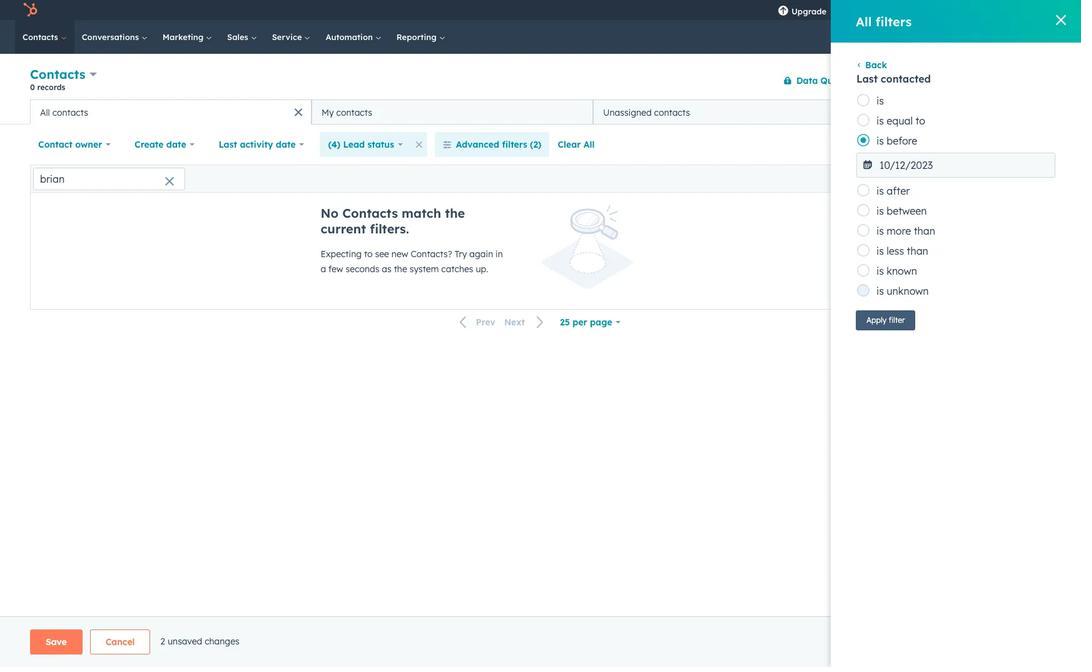 Task type: vqa. For each thing, say whether or not it's contained in the screenshot.
2 Unsaved Changes
yes



Task type: describe. For each thing, give the bounding box(es) containing it.
cancel
[[106, 637, 135, 648]]

back
[[866, 59, 888, 71]]

filter
[[889, 316, 906, 325]]

automation
[[326, 32, 376, 42]]

is for is before
[[877, 135, 885, 147]]

as
[[382, 264, 392, 275]]

to inside expecting to see new contacts? try again in a few seconds as the system catches up.
[[364, 249, 373, 260]]

equal
[[887, 115, 914, 127]]

Enter value text field
[[857, 153, 1056, 178]]

no contacts match the current filters.
[[321, 205, 465, 237]]

data
[[797, 75, 818, 86]]

actions button
[[862, 70, 916, 90]]

notifications image
[[941, 6, 952, 17]]

unassigned contacts
[[604, 107, 691, 118]]

clear all button
[[550, 132, 603, 157]]

help image
[[894, 6, 905, 17]]

is after
[[877, 185, 910, 197]]

last contacted
[[857, 73, 932, 85]]

apoptosis studios
[[979, 5, 1048, 15]]

is for is less than
[[877, 245, 885, 257]]

contact owner
[[38, 139, 102, 150]]

export
[[948, 174, 972, 183]]

automation link
[[318, 20, 389, 54]]

reporting link
[[389, 20, 453, 54]]

contacts button
[[30, 65, 97, 83]]

in
[[496, 249, 503, 260]]

pagination navigation
[[452, 314, 552, 331]]

last activity date button
[[211, 132, 313, 157]]

contacts banner
[[30, 64, 1052, 100]]

edit
[[995, 174, 1009, 183]]

seconds
[[346, 264, 380, 275]]

reporting
[[397, 32, 439, 42]]

is for is equal to
[[877, 115, 885, 127]]

edit columns
[[995, 174, 1041, 183]]

all contacts
[[40, 107, 88, 118]]

see
[[375, 249, 389, 260]]

columns
[[1011, 174, 1041, 183]]

system
[[410, 264, 439, 275]]

is equal to
[[877, 115, 926, 127]]

is unknown
[[877, 285, 929, 297]]

upgrade image
[[778, 6, 790, 17]]

(3/5)
[[945, 106, 967, 118]]

advanced filters (2) button
[[435, 132, 550, 157]]

filters.
[[370, 221, 409, 237]]

view
[[922, 106, 942, 118]]

calling icon button
[[838, 1, 859, 19]]

changes
[[205, 636, 240, 647]]

0 vertical spatial contacts
[[23, 32, 61, 42]]

(2)
[[530, 139, 542, 150]]

next
[[505, 317, 525, 328]]

save
[[46, 637, 67, 648]]

is for is after
[[877, 185, 885, 197]]

marketing
[[163, 32, 206, 42]]

my contacts
[[322, 107, 372, 118]]

marketplaces image
[[870, 6, 881, 17]]

is for is
[[877, 95, 885, 107]]

help button
[[889, 0, 910, 20]]

date inside popup button
[[166, 139, 186, 150]]

(4) lead status
[[328, 139, 394, 150]]

studios
[[1019, 5, 1048, 15]]

few
[[329, 264, 344, 275]]

expecting
[[321, 249, 362, 260]]

my contacts button
[[312, 100, 594, 125]]

menu containing apoptosis studios
[[771, 0, 1067, 24]]

0 records
[[30, 83, 65, 92]]

settings image
[[917, 6, 929, 17]]

apply filter
[[867, 316, 906, 325]]

last for last contacted
[[857, 73, 878, 85]]

filters for advanced
[[502, 139, 528, 150]]

Search name, phone, email addresses, or company search field
[[33, 167, 185, 190]]

more
[[887, 225, 912, 237]]

edit columns button
[[987, 171, 1049, 187]]

create
[[135, 139, 164, 150]]

clear input image
[[165, 177, 175, 187]]

data quality button
[[776, 68, 854, 93]]

all filters
[[856, 13, 912, 29]]

hubspot link
[[15, 3, 47, 18]]

conversations link
[[74, 20, 155, 54]]

marketing link
[[155, 20, 220, 54]]

try
[[455, 249, 467, 260]]

contacts for my contacts
[[337, 107, 372, 118]]

Search HubSpot search field
[[906, 26, 1059, 48]]

the inside no contacts match the current filters.
[[445, 205, 465, 221]]

records
[[37, 83, 65, 92]]

owner
[[75, 139, 102, 150]]

apoptosis studios button
[[957, 0, 1067, 20]]

marketplaces button
[[862, 0, 889, 20]]

2 unsaved changes
[[158, 636, 240, 647]]



Task type: locate. For each thing, give the bounding box(es) containing it.
1 date from the left
[[166, 139, 186, 150]]

the inside expecting to see new contacts? try again in a few seconds as the system catches up.
[[394, 264, 407, 275]]

25 per page
[[560, 317, 613, 328]]

add view (3/5) button
[[880, 100, 982, 125]]

expecting to see new contacts? try again in a few seconds as the system catches up.
[[321, 249, 503, 275]]

contacted
[[881, 73, 932, 85]]

last down "back" button
[[857, 73, 878, 85]]

is down is known at the top right of the page
[[877, 285, 885, 297]]

again
[[470, 249, 493, 260]]

contacts inside popup button
[[30, 66, 86, 82]]

contacts down records
[[52, 107, 88, 118]]

a
[[321, 264, 326, 275]]

prev button
[[452, 314, 500, 331]]

last left activity
[[219, 139, 237, 150]]

contacts
[[52, 107, 88, 118], [337, 107, 372, 118], [655, 107, 691, 118]]

the
[[445, 205, 465, 221], [394, 264, 407, 275]]

calling icon image
[[843, 6, 854, 18]]

advanced
[[456, 139, 500, 150]]

2 is from the top
[[877, 115, 885, 127]]

6 is from the top
[[877, 225, 885, 237]]

sales
[[227, 32, 251, 42]]

2
[[160, 636, 165, 647]]

date right create
[[166, 139, 186, 150]]

contacts for unassigned contacts
[[655, 107, 691, 118]]

quality
[[821, 75, 853, 86]]

data quality
[[797, 75, 853, 86]]

1 vertical spatial last
[[219, 139, 237, 150]]

unknown
[[887, 285, 929, 297]]

no
[[321, 205, 339, 221]]

4 is from the top
[[877, 185, 885, 197]]

is between
[[877, 205, 928, 217]]

contacts inside no contacts match the current filters.
[[343, 205, 398, 221]]

1 horizontal spatial contacts
[[337, 107, 372, 118]]

is left more
[[877, 225, 885, 237]]

all for all filters
[[856, 13, 872, 29]]

0 vertical spatial to
[[916, 115, 926, 127]]

menu
[[771, 0, 1067, 24]]

is left after
[[877, 185, 885, 197]]

is
[[877, 95, 885, 107], [877, 115, 885, 127], [877, 135, 885, 147], [877, 185, 885, 197], [877, 205, 885, 217], [877, 225, 885, 237], [877, 245, 885, 257], [877, 265, 885, 277], [877, 285, 885, 297]]

0 vertical spatial last
[[857, 73, 878, 85]]

than right less
[[908, 245, 929, 257]]

save button
[[30, 630, 83, 655]]

0 horizontal spatial date
[[166, 139, 186, 150]]

back button
[[856, 59, 888, 71]]

all down 0 records
[[40, 107, 50, 118]]

2 vertical spatial all
[[584, 139, 595, 150]]

date right activity
[[276, 139, 296, 150]]

the right "match"
[[445, 205, 465, 221]]

2 contacts from the left
[[337, 107, 372, 118]]

1 vertical spatial than
[[908, 245, 929, 257]]

contacts inside button
[[655, 107, 691, 118]]

apoptosis
[[979, 5, 1017, 15]]

less
[[887, 245, 905, 257]]

is left less
[[877, 245, 885, 257]]

apply filter button
[[856, 311, 916, 331]]

0 horizontal spatial contacts
[[52, 107, 88, 118]]

my
[[322, 107, 334, 118]]

activity
[[240, 139, 273, 150]]

actions
[[872, 75, 898, 85]]

1 horizontal spatial all
[[584, 139, 595, 150]]

service link
[[265, 20, 318, 54]]

1 vertical spatial to
[[364, 249, 373, 260]]

is down the is after at the top of the page
[[877, 205, 885, 217]]

settings link
[[910, 0, 936, 20]]

7 is from the top
[[877, 245, 885, 257]]

per
[[573, 317, 588, 328]]

is for is known
[[877, 265, 885, 277]]

is down actions
[[877, 95, 885, 107]]

0 horizontal spatial last
[[219, 139, 237, 150]]

1 vertical spatial contacts
[[30, 66, 86, 82]]

1 vertical spatial all
[[40, 107, 50, 118]]

export button
[[940, 171, 980, 187]]

0 vertical spatial than
[[915, 225, 936, 237]]

0 vertical spatial filters
[[876, 13, 912, 29]]

last activity date
[[219, 139, 296, 150]]

2 date from the left
[[276, 139, 296, 150]]

filters
[[876, 13, 912, 29], [502, 139, 528, 150]]

2 horizontal spatial contacts
[[655, 107, 691, 118]]

apply
[[867, 316, 887, 325]]

contacts right no
[[343, 205, 398, 221]]

filters inside button
[[502, 139, 528, 150]]

all right the calling icon
[[856, 13, 872, 29]]

1 vertical spatial filters
[[502, 139, 528, 150]]

notifications button
[[936, 0, 957, 20]]

9 is from the top
[[877, 285, 885, 297]]

search button
[[1047, 26, 1071, 48]]

unsaved
[[168, 636, 202, 647]]

contacts link
[[15, 20, 74, 54]]

unassigned
[[604, 107, 652, 118]]

is left before
[[877, 135, 885, 147]]

1 horizontal spatial the
[[445, 205, 465, 221]]

contact owner button
[[30, 132, 119, 157]]

contacts down hubspot link at the left of the page
[[23, 32, 61, 42]]

page section element
[[0, 630, 1082, 655]]

5 is from the top
[[877, 205, 885, 217]]

than for is less than
[[908, 245, 929, 257]]

service
[[272, 32, 305, 42]]

contacts right my
[[337, 107, 372, 118]]

1 is from the top
[[877, 95, 885, 107]]

clear
[[558, 139, 581, 150]]

date
[[166, 139, 186, 150], [276, 139, 296, 150]]

3 is from the top
[[877, 135, 885, 147]]

than for is more than
[[915, 225, 936, 237]]

match
[[402, 205, 441, 221]]

close image
[[1057, 15, 1067, 25]]

all contacts button
[[30, 100, 312, 125]]

status
[[368, 139, 394, 150]]

than right more
[[915, 225, 936, 237]]

last for last activity date
[[219, 139, 237, 150]]

contacts?
[[411, 249, 453, 260]]

is for is between
[[877, 205, 885, 217]]

after
[[887, 185, 910, 197]]

sales link
[[220, 20, 265, 54]]

is for is more than
[[877, 225, 885, 237]]

0 horizontal spatial to
[[364, 249, 373, 260]]

1 horizontal spatial filters
[[876, 13, 912, 29]]

current
[[321, 221, 366, 237]]

next button
[[500, 314, 552, 331]]

is known
[[877, 265, 918, 277]]

0 horizontal spatial the
[[394, 264, 407, 275]]

1 contacts from the left
[[52, 107, 88, 118]]

advanced filters (2)
[[456, 139, 542, 150]]

page
[[590, 317, 613, 328]]

up.
[[476, 264, 489, 275]]

contact
[[38, 139, 73, 150]]

tara schultz image
[[965, 4, 976, 16]]

0 horizontal spatial filters
[[502, 139, 528, 150]]

between
[[887, 205, 928, 217]]

filters for all
[[876, 13, 912, 29]]

is left known
[[877, 265, 885, 277]]

is more than
[[877, 225, 936, 237]]

8 is from the top
[[877, 265, 885, 277]]

0 horizontal spatial all
[[40, 107, 50, 118]]

the right as
[[394, 264, 407, 275]]

contacts right unassigned
[[655, 107, 691, 118]]

is left equal
[[877, 115, 885, 127]]

contacts up records
[[30, 66, 86, 82]]

conversations
[[82, 32, 141, 42]]

last inside last activity date popup button
[[219, 139, 237, 150]]

2 vertical spatial contacts
[[343, 205, 398, 221]]

is before
[[877, 135, 918, 147]]

2 horizontal spatial all
[[856, 13, 872, 29]]

1 horizontal spatial last
[[857, 73, 878, 85]]

3 contacts from the left
[[655, 107, 691, 118]]

date inside popup button
[[276, 139, 296, 150]]

search image
[[1053, 31, 1064, 43]]

clear all
[[558, 139, 595, 150]]

0 vertical spatial the
[[445, 205, 465, 221]]

unassigned contacts button
[[594, 100, 875, 125]]

1 horizontal spatial to
[[916, 115, 926, 127]]

is for is unknown
[[877, 285, 885, 297]]

0 vertical spatial all
[[856, 13, 872, 29]]

contacts for all contacts
[[52, 107, 88, 118]]

add
[[902, 106, 919, 118]]

1 horizontal spatial date
[[276, 139, 296, 150]]

all for all contacts
[[40, 107, 50, 118]]

hubspot image
[[23, 3, 38, 18]]

all right clear
[[584, 139, 595, 150]]

1 vertical spatial the
[[394, 264, 407, 275]]



